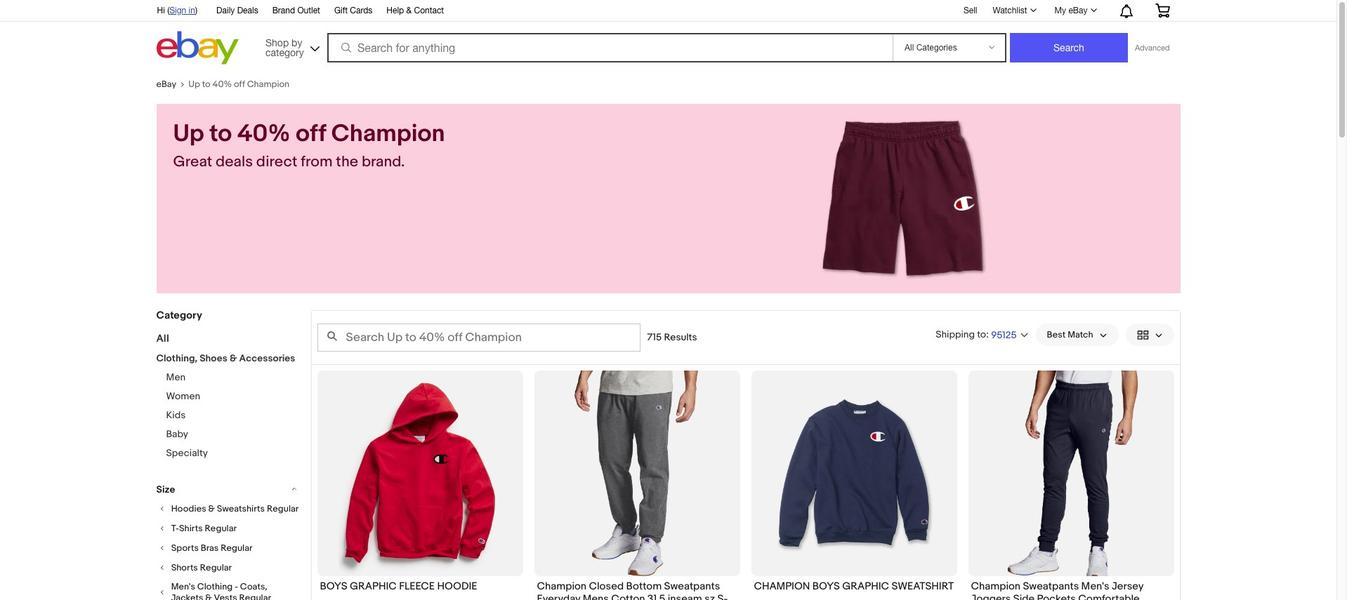 Task type: locate. For each thing, give the bounding box(es) containing it.
help
[[387, 6, 404, 15]]

ebay inside the up to 40% off champion main content
[[156, 79, 176, 90]]

gift cards
[[334, 6, 372, 15]]

regular up sports bras regular dropdown button
[[205, 523, 237, 534]]

clothing,
[[156, 353, 197, 364]]

side
[[1013, 593, 1035, 600]]

to for up to 40% off champion
[[202, 79, 210, 90]]

1 vertical spatial up
[[173, 119, 204, 149]]

0 horizontal spatial ebay
[[156, 79, 176, 90]]

view: gallery view image
[[1137, 328, 1163, 342]]

0 horizontal spatial boys
[[320, 580, 347, 593]]

regular up the shorts regular dropdown button in the left bottom of the page
[[221, 543, 252, 554]]

champion sweatpants men's jersey joggers side pockets comfortabl link
[[971, 580, 1171, 600]]

up to 40% off champion main content
[[145, 68, 1191, 600]]

40% right ebay link
[[212, 79, 232, 90]]

graphic left fleece
[[350, 580, 397, 593]]

40% up 'direct'
[[237, 119, 290, 149]]

specialty
[[166, 447, 208, 459]]

sell link
[[957, 5, 984, 15]]

sweatpants inside 'champion sweatpants men's jersey joggers side pockets comfortabl'
[[1023, 580, 1079, 593]]

None submit
[[1010, 33, 1128, 63]]

1 vertical spatial off
[[296, 119, 326, 149]]

to for up to 40% off champion great deals direct from the brand.
[[209, 119, 232, 149]]

boys graphic fleece hoodie
[[320, 580, 477, 593]]

to inside up to 40% off champion great deals direct from the brand.
[[209, 119, 232, 149]]

champion
[[247, 79, 289, 90], [331, 119, 445, 149], [537, 580, 586, 593], [971, 580, 1021, 593]]

sweatshirts
[[217, 504, 265, 515]]

joggers
[[971, 593, 1011, 600]]

watchlist link
[[985, 2, 1043, 19]]

hi ( sign in )
[[157, 6, 197, 15]]

40% for up to 40% off champion
[[212, 79, 232, 90]]

shorts regular button
[[156, 562, 300, 574]]

by
[[292, 37, 302, 48]]

great
[[173, 153, 212, 171]]

shop by category button
[[259, 31, 322, 61]]

men link
[[166, 372, 185, 383]]

shop by category banner
[[149, 0, 1180, 68]]

& left vests
[[205, 593, 212, 600]]

off
[[234, 79, 245, 90], [296, 119, 326, 149]]

0 vertical spatial off
[[234, 79, 245, 90]]

Search for anything text field
[[329, 34, 890, 61]]

ebay link
[[156, 79, 188, 90]]

0 vertical spatial ebay
[[1068, 6, 1088, 15]]

brand outlet
[[272, 6, 320, 15]]

1 horizontal spatial boys
[[812, 580, 840, 593]]

champion boys graphic sweatshirt link
[[754, 580, 954, 597]]

to for shipping to : 95125
[[977, 328, 986, 340]]

champion left closed
[[537, 580, 586, 593]]

0 horizontal spatial sweatpants
[[664, 580, 720, 593]]

men's clothing - coats, jackets & vests regular
[[171, 582, 271, 600]]

Enter your search keyword text field
[[317, 324, 640, 352]]

champion boys graphic sweatshirt
[[754, 580, 954, 593]]

1 vertical spatial 40%
[[237, 119, 290, 149]]

men's left jersey
[[1081, 580, 1109, 593]]

0 horizontal spatial 40%
[[212, 79, 232, 90]]

sweatpants
[[664, 580, 720, 593], [1023, 580, 1079, 593]]

shop by category
[[265, 37, 304, 58]]

regular right -
[[239, 593, 271, 600]]

t-
[[171, 523, 179, 534]]

up inside up to 40% off champion great deals direct from the brand.
[[173, 119, 204, 149]]

champion sweatpants men's jersey joggers side pockets comfortable athletic fit image
[[990, 371, 1152, 577]]

match
[[1068, 329, 1093, 341]]

brand.
[[362, 153, 405, 171]]

to up deals at the left of the page
[[209, 119, 232, 149]]

0 horizontal spatial off
[[234, 79, 245, 90]]

up for up to 40% off champion
[[188, 79, 200, 90]]

boys
[[320, 580, 347, 593], [812, 580, 840, 593]]

daily deals link
[[216, 4, 258, 19]]

& right the shoes
[[230, 353, 237, 364]]

(
[[167, 6, 169, 15]]

champion inside up to 40% off champion great deals direct from the brand.
[[331, 119, 445, 149]]

account navigation
[[149, 0, 1180, 22]]

men's down shorts in the left of the page
[[171, 582, 195, 593]]

my ebay
[[1055, 6, 1088, 15]]

cotton
[[611, 593, 645, 600]]

gift cards link
[[334, 4, 372, 19]]

1 horizontal spatial sweatpants
[[1023, 580, 1079, 593]]

& inside account navigation
[[406, 6, 412, 15]]

outlet
[[297, 6, 320, 15]]

to inside shipping to : 95125
[[977, 328, 986, 340]]

men's
[[1081, 580, 1109, 593], [171, 582, 195, 593]]

0 vertical spatial to
[[202, 79, 210, 90]]

champion inside 'champion sweatpants men's jersey joggers side pockets comfortabl'
[[971, 580, 1021, 593]]

men's inside men's clothing - coats, jackets & vests regular
[[171, 582, 195, 593]]

1 horizontal spatial off
[[296, 119, 326, 149]]

deals
[[237, 6, 258, 15]]

ebay inside the my ebay link
[[1068, 6, 1088, 15]]

up
[[188, 79, 200, 90], [173, 119, 204, 149]]

sell
[[964, 5, 977, 15]]

sweatpants right joggers
[[1023, 580, 1079, 593]]

champion sweatpants men's jersey joggers side pockets comfortabl
[[971, 580, 1143, 600]]

advanced link
[[1128, 34, 1177, 62]]

2 sweatpants from the left
[[1023, 580, 1079, 593]]

:
[[986, 328, 989, 340]]

fleece
[[399, 580, 435, 593]]

& inside the all clothing, shoes & accessories men women kids baby specialty
[[230, 353, 237, 364]]

1 horizontal spatial 40%
[[237, 119, 290, 149]]

champion closed bottom sweatpants everyday mens cotton 31.5 inseam sz s-4xl image
[[556, 371, 718, 577]]

graphic
[[350, 580, 397, 593], [842, 580, 889, 593]]

0 vertical spatial up
[[188, 79, 200, 90]]

1 boys from the left
[[320, 580, 347, 593]]

shipping to : 95125
[[936, 328, 1017, 341]]

to
[[202, 79, 210, 90], [209, 119, 232, 149], [977, 328, 986, 340]]

1 vertical spatial to
[[209, 119, 232, 149]]

1 horizontal spatial ebay
[[1068, 6, 1088, 15]]

contact
[[414, 6, 444, 15]]

jackets
[[171, 593, 203, 600]]

up for up to 40% off champion great deals direct from the brand.
[[173, 119, 204, 149]]

40% inside up to 40% off champion great deals direct from the brand.
[[237, 119, 290, 149]]

sweatpants right bottom
[[664, 580, 720, 593]]

advanced
[[1135, 44, 1170, 52]]

all
[[156, 332, 169, 346]]

&
[[406, 6, 412, 15], [230, 353, 237, 364], [208, 504, 215, 515], [205, 593, 212, 600]]

sports bras regular
[[171, 543, 252, 554]]

champion up 'brand.'
[[331, 119, 445, 149]]

1 horizontal spatial men's
[[1081, 580, 1109, 593]]

champion left the "pockets"
[[971, 580, 1021, 593]]

2 vertical spatial to
[[977, 328, 986, 340]]

gift
[[334, 6, 348, 15]]

0 vertical spatial 40%
[[212, 79, 232, 90]]

all clothing, shoes & accessories men women kids baby specialty
[[156, 332, 295, 459]]

off inside up to 40% off champion great deals direct from the brand.
[[296, 119, 326, 149]]

1 horizontal spatial graphic
[[842, 580, 889, 593]]

& right help
[[406, 6, 412, 15]]

hi
[[157, 6, 165, 15]]

to right ebay link
[[202, 79, 210, 90]]

ebay
[[1068, 6, 1088, 15], [156, 79, 176, 90]]

hoodies & sweatshirts regular
[[171, 504, 299, 515]]

shorts
[[171, 563, 198, 574]]

champion
[[754, 580, 810, 593]]

1 sweatpants from the left
[[664, 580, 720, 593]]

graphic left sweatshirt
[[842, 580, 889, 593]]

0 horizontal spatial graphic
[[350, 580, 397, 593]]

specialty link
[[166, 447, 208, 459]]

to left 95125
[[977, 328, 986, 340]]

1 vertical spatial ebay
[[156, 79, 176, 90]]

regular right sweatshirts
[[267, 504, 299, 515]]

help & contact link
[[387, 4, 444, 19]]

0 horizontal spatial men's
[[171, 582, 195, 593]]



Task type: vqa. For each thing, say whether or not it's contained in the screenshot.
Pro inside the apple airpods pro 2nd generation with magsafe wireless charging case - white new (other) $92.97 $99.97 7% off free shipping 283 sold
no



Task type: describe. For each thing, give the bounding box(es) containing it.
shirts
[[179, 523, 203, 534]]

men
[[166, 372, 185, 383]]

deals
[[216, 153, 253, 171]]

vests
[[214, 593, 237, 600]]

your shopping cart image
[[1154, 4, 1170, 18]]

women
[[166, 390, 200, 402]]

size
[[156, 484, 175, 495]]

brand outlet link
[[272, 4, 320, 19]]

hoodies
[[171, 504, 206, 515]]

sign
[[169, 6, 186, 15]]

the
[[336, 153, 358, 171]]

shop
[[265, 37, 289, 48]]

t-shirts regular
[[171, 523, 237, 534]]

champion down the category
[[247, 79, 289, 90]]

& inside men's clothing - coats, jackets & vests regular
[[205, 593, 212, 600]]

hoodies & sweatshirts regular button
[[156, 503, 300, 515]]

sz
[[705, 593, 715, 600]]

off for up to 40% off champion
[[234, 79, 245, 90]]

1 graphic from the left
[[350, 580, 397, 593]]

2 boys from the left
[[812, 580, 840, 593]]

sports bras regular button
[[156, 542, 300, 555]]

direct
[[256, 153, 297, 171]]

boys graphic fleece hoodie link
[[320, 580, 520, 597]]

help & contact
[[387, 6, 444, 15]]

jersey
[[1112, 580, 1143, 593]]

best match button
[[1036, 324, 1118, 346]]

shoes
[[200, 353, 227, 364]]

brand
[[272, 6, 295, 15]]

sign in link
[[169, 6, 195, 15]]

715 results
[[647, 331, 697, 343]]

sweatshirt
[[892, 580, 954, 593]]

category
[[265, 47, 304, 58]]

up to 40% off champion great deals direct from the brand.
[[173, 119, 445, 171]]

men's inside 'champion sweatpants men's jersey joggers side pockets comfortabl'
[[1081, 580, 1109, 593]]

champion inside the champion closed bottom sweatpants everyday mens cotton 31.5 inseam sz s
[[537, 580, 586, 593]]

95125
[[991, 329, 1017, 341]]

boys graphic fleece hoodie image
[[339, 371, 501, 577]]

up to 40% off champion
[[188, 79, 289, 90]]

category
[[156, 309, 202, 322]]

shipping
[[936, 328, 975, 340]]

all link
[[156, 332, 169, 346]]

women link
[[166, 390, 200, 402]]

hoodie
[[437, 580, 477, 593]]

from
[[301, 153, 333, 171]]

daily deals
[[216, 6, 258, 15]]

inseam
[[668, 593, 702, 600]]

-
[[235, 582, 238, 593]]

none submit inside "shop by category" banner
[[1010, 33, 1128, 63]]

mens
[[583, 593, 609, 600]]

sports
[[171, 543, 199, 554]]

kids
[[166, 409, 186, 421]]

)
[[195, 6, 197, 15]]

accessories
[[239, 353, 295, 364]]

closed
[[589, 580, 624, 593]]

off for up to 40% off champion great deals direct from the brand.
[[296, 119, 326, 149]]

coats,
[[240, 582, 267, 593]]

best match
[[1047, 329, 1093, 341]]

715
[[647, 331, 662, 343]]

31.5
[[647, 593, 665, 600]]

bras
[[201, 543, 219, 554]]

sweatpants inside the champion closed bottom sweatpants everyday mens cotton 31.5 inseam sz s
[[664, 580, 720, 593]]

& up t-shirts regular
[[208, 504, 215, 515]]

baby link
[[166, 428, 188, 440]]

my
[[1055, 6, 1066, 15]]

2 graphic from the left
[[842, 580, 889, 593]]

champion closed bottom sweatpants everyday mens cotton 31.5 inseam sz s
[[537, 580, 728, 600]]

in
[[189, 6, 195, 15]]

cards
[[350, 6, 372, 15]]

bottom
[[626, 580, 662, 593]]

shorts regular
[[171, 563, 232, 574]]

champion boys graphic sweatshirt image
[[773, 371, 935, 577]]

my ebay link
[[1047, 2, 1103, 19]]

results
[[664, 331, 697, 343]]

clothing
[[197, 582, 233, 593]]

regular up 'clothing'
[[200, 563, 232, 574]]

men's clothing - coats, jackets & vests regular button
[[156, 582, 300, 600]]

size button
[[156, 483, 300, 496]]

regular inside men's clothing - coats, jackets & vests regular
[[239, 593, 271, 600]]

40% for up to 40% off champion great deals direct from the brand.
[[237, 119, 290, 149]]

kids link
[[166, 409, 186, 421]]



